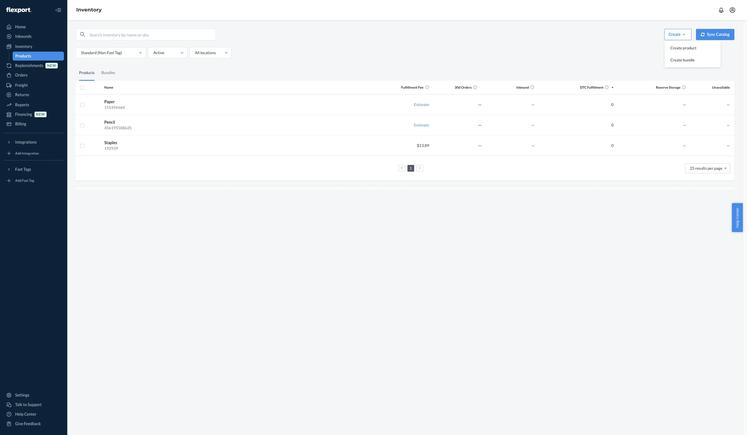Task type: describe. For each thing, give the bounding box(es) containing it.
locations
[[200, 50, 216, 55]]

0 vertical spatial fast
[[107, 50, 114, 55]]

center inside button
[[735, 207, 740, 219]]

pencil
[[104, 120, 115, 124]]

pencil 456195588625
[[104, 120, 132, 130]]

0 for 192939
[[612, 143, 614, 148]]

1 fulfillment from the left
[[401, 85, 418, 90]]

fast tags
[[15, 167, 31, 172]]

talk to support button
[[3, 400, 64, 409]]

0 horizontal spatial inventory link
[[3, 42, 64, 51]]

― for 456195588625
[[478, 122, 482, 127]]

results
[[695, 166, 707, 170]]

billing
[[15, 121, 26, 126]]

0 horizontal spatial orders
[[15, 73, 28, 77]]

create bundle
[[671, 58, 695, 62]]

name
[[104, 85, 113, 90]]

tag)
[[115, 50, 122, 55]]

2 fulfillment from the left
[[587, 85, 604, 90]]

fast inside dropdown button
[[15, 167, 23, 172]]

1 horizontal spatial inventory
[[76, 7, 102, 13]]

active
[[153, 50, 164, 55]]

home link
[[3, 22, 64, 31]]

1 link
[[409, 166, 413, 170]]

$13.89
[[417, 143, 429, 148]]

estimate for 456195588625
[[414, 122, 429, 127]]

integration
[[22, 151, 39, 156]]

Search inventory by name or sku text field
[[89, 29, 216, 40]]

0 for 155496664
[[612, 102, 614, 107]]

tags
[[23, 167, 31, 172]]

paper 155496664
[[104, 99, 125, 110]]

create product
[[671, 46, 697, 50]]

per
[[708, 166, 714, 170]]

155496664
[[104, 105, 125, 110]]

0 horizontal spatial help center
[[15, 412, 36, 417]]

returns link
[[3, 90, 64, 99]]

storage
[[669, 85, 681, 90]]

standard (non fast tag)
[[81, 50, 122, 55]]

give
[[15, 421, 23, 426]]

reserve
[[656, 85, 668, 90]]

― for 155496664
[[478, 102, 482, 107]]

sync catalog
[[707, 32, 730, 37]]

to
[[23, 402, 27, 407]]

estimate link for 155496664
[[414, 102, 429, 107]]

― for 192939
[[478, 143, 482, 148]]

1 horizontal spatial products
[[79, 70, 95, 75]]

reports link
[[3, 100, 64, 109]]

reports
[[15, 102, 29, 107]]

chevron right image
[[419, 166, 421, 170]]

reserve storage
[[656, 85, 681, 90]]

square image for paper
[[80, 103, 85, 107]]

replenishments
[[15, 63, 43, 68]]

freight link
[[3, 81, 64, 90]]

25 results per page option
[[690, 166, 723, 170]]

dtc
[[580, 85, 587, 90]]

close navigation image
[[55, 7, 62, 13]]

help center link
[[3, 410, 64, 419]]

create for create bundle
[[671, 58, 682, 62]]

returns
[[15, 92, 29, 97]]

staples
[[104, 140, 117, 145]]

bundle
[[683, 58, 695, 62]]

give feedback
[[15, 421, 41, 426]]

catalog
[[716, 32, 730, 37]]

192939
[[104, 146, 118, 150]]

all locations
[[195, 50, 216, 55]]

dtc fulfillment
[[580, 85, 604, 90]]

talk
[[15, 402, 22, 407]]

open notifications image
[[718, 7, 725, 13]]

home
[[15, 24, 26, 29]]

estimate for 155496664
[[414, 102, 429, 107]]

2 vertical spatial fast
[[22, 179, 28, 183]]

add integration link
[[3, 149, 64, 158]]

add for add fast tag
[[15, 179, 21, 183]]

1 vertical spatial center
[[24, 412, 36, 417]]



Task type: locate. For each thing, give the bounding box(es) containing it.
add fast tag link
[[3, 176, 64, 185]]

0 vertical spatial help
[[735, 220, 740, 228]]

2 vertical spatial ―
[[478, 143, 482, 148]]

new
[[47, 64, 56, 68], [36, 112, 45, 117]]

standard
[[81, 50, 97, 55]]

0 vertical spatial center
[[735, 207, 740, 219]]

0 vertical spatial orders
[[15, 73, 28, 77]]

add
[[15, 151, 21, 156], [15, 179, 21, 183]]

open account menu image
[[729, 7, 736, 13]]

—
[[532, 102, 535, 107], [683, 102, 686, 107], [727, 102, 730, 107], [532, 122, 535, 127], [683, 122, 686, 127], [727, 122, 730, 127], [532, 143, 535, 148], [683, 143, 686, 148], [727, 143, 730, 148]]

1 vertical spatial add
[[15, 179, 21, 183]]

3 0 from the top
[[612, 143, 614, 148]]

2 0 from the top
[[612, 122, 614, 127]]

integrations button
[[3, 138, 64, 147]]

flexport logo image
[[6, 7, 31, 13]]

new down reports link
[[36, 112, 45, 117]]

1 horizontal spatial center
[[735, 207, 740, 219]]

1 horizontal spatial fulfillment
[[587, 85, 604, 90]]

square image for staples
[[80, 144, 85, 148]]

2 estimate link from the top
[[414, 122, 429, 127]]

0 vertical spatial products
[[15, 54, 31, 58]]

1 vertical spatial estimate
[[414, 122, 429, 127]]

products
[[15, 54, 31, 58], [79, 70, 95, 75]]

2 vertical spatial create
[[671, 58, 682, 62]]

add left integration
[[15, 151, 21, 156]]

tag
[[29, 179, 34, 183]]

fast tags button
[[3, 165, 64, 174]]

2 estimate from the top
[[414, 122, 429, 127]]

bundles
[[101, 70, 115, 75]]

add for add integration
[[15, 151, 21, 156]]

new for financing
[[36, 112, 45, 117]]

support
[[28, 402, 42, 407]]

help center inside button
[[735, 207, 740, 228]]

add down fast tags
[[15, 179, 21, 183]]

estimate
[[414, 102, 429, 107], [414, 122, 429, 127]]

0 horizontal spatial inventory
[[15, 44, 32, 49]]

help inside button
[[735, 220, 740, 228]]

integrations
[[15, 140, 37, 144]]

products link
[[12, 52, 64, 61]]

financing
[[15, 112, 32, 117]]

1 horizontal spatial inventory link
[[76, 7, 102, 13]]

inbound
[[517, 85, 529, 90]]

add integration
[[15, 151, 39, 156]]

estimate up $13.89
[[414, 122, 429, 127]]

1 estimate from the top
[[414, 102, 429, 107]]

create product button
[[666, 42, 720, 54]]

1 vertical spatial square image
[[80, 103, 85, 107]]

2 add from the top
[[15, 179, 21, 183]]

1 vertical spatial inventory link
[[3, 42, 64, 51]]

estimate link up $13.89
[[414, 122, 429, 127]]

1 estimate link from the top
[[414, 102, 429, 107]]

help
[[735, 220, 740, 228], [15, 412, 24, 417]]

3 square image from the top
[[80, 144, 85, 148]]

2 ― from the top
[[478, 122, 482, 127]]

estimate link down fee
[[414, 102, 429, 107]]

estimate link for 456195588625
[[414, 122, 429, 127]]

estimate down fee
[[414, 102, 429, 107]]

help center button
[[732, 203, 743, 232]]

fulfillment
[[401, 85, 418, 90], [587, 85, 604, 90]]

0
[[612, 102, 614, 107], [612, 122, 614, 127], [612, 143, 614, 148]]

1
[[410, 166, 412, 170]]

products up replenishments
[[15, 54, 31, 58]]

sync alt image
[[701, 32, 705, 36]]

paper
[[104, 99, 115, 104]]

new down the products link
[[47, 64, 56, 68]]

inbounds
[[15, 34, 32, 39]]

orders right 30d
[[461, 85, 472, 90]]

0 vertical spatial ―
[[478, 102, 482, 107]]

0 vertical spatial inventory
[[76, 7, 102, 13]]

fee
[[418, 85, 424, 90]]

1 horizontal spatial help center
[[735, 207, 740, 228]]

all
[[195, 50, 200, 55]]

3 ― from the top
[[478, 143, 482, 148]]

(non
[[98, 50, 106, 55]]

0 horizontal spatial products
[[15, 54, 31, 58]]

fast left tag)
[[107, 50, 114, 55]]

billing link
[[3, 119, 64, 128]]

0 vertical spatial 0
[[612, 102, 614, 107]]

create
[[669, 32, 681, 37], [671, 46, 682, 50], [671, 58, 682, 62]]

0 horizontal spatial help
[[15, 412, 24, 417]]

1 0 from the top
[[612, 102, 614, 107]]

1 vertical spatial new
[[36, 112, 45, 117]]

freight
[[15, 83, 28, 88]]

0 horizontal spatial center
[[24, 412, 36, 417]]

1 vertical spatial products
[[79, 70, 95, 75]]

30d orders
[[455, 85, 472, 90]]

fulfillment fee
[[401, 85, 424, 90]]

inventory link
[[76, 7, 102, 13], [3, 42, 64, 51]]

settings
[[15, 393, 29, 397]]

orders link
[[3, 71, 64, 80]]

fulfillment right the dtc at the right of the page
[[587, 85, 604, 90]]

fast left tag
[[22, 179, 28, 183]]

1 vertical spatial help center
[[15, 412, 36, 417]]

0 horizontal spatial fulfillment
[[401, 85, 418, 90]]

1 vertical spatial orders
[[461, 85, 472, 90]]

inbounds link
[[3, 32, 64, 41]]

1 ― from the top
[[478, 102, 482, 107]]

0 vertical spatial square image
[[80, 85, 85, 90]]

0 vertical spatial new
[[47, 64, 56, 68]]

sync catalog button
[[696, 29, 735, 40]]

create left bundle
[[671, 58, 682, 62]]

1 vertical spatial estimate link
[[414, 122, 429, 127]]

0 horizontal spatial new
[[36, 112, 45, 117]]

fulfillment left fee
[[401, 85, 418, 90]]

0 vertical spatial help center
[[735, 207, 740, 228]]

fast left tags
[[15, 167, 23, 172]]

square image left the name
[[80, 85, 85, 90]]

2 vertical spatial 0
[[612, 143, 614, 148]]

0 vertical spatial estimate
[[414, 102, 429, 107]]

new for replenishments
[[47, 64, 56, 68]]

1 horizontal spatial new
[[47, 64, 56, 68]]

―
[[478, 102, 482, 107], [478, 122, 482, 127], [478, 143, 482, 148]]

1 horizontal spatial orders
[[461, 85, 472, 90]]

help center
[[735, 207, 740, 228], [15, 412, 36, 417]]

456195588625
[[104, 125, 132, 130]]

1 add from the top
[[15, 151, 21, 156]]

center
[[735, 207, 740, 219], [24, 412, 36, 417]]

orders
[[15, 73, 28, 77], [461, 85, 472, 90]]

1 horizontal spatial help
[[735, 220, 740, 228]]

create up the create product
[[669, 32, 681, 37]]

25 results per page
[[690, 166, 723, 170]]

square image up square icon at the top left
[[80, 103, 85, 107]]

square image
[[80, 85, 85, 90], [80, 103, 85, 107], [80, 144, 85, 148]]

feedback
[[24, 421, 41, 426]]

give feedback button
[[3, 419, 64, 428]]

create for create product
[[671, 46, 682, 50]]

0 vertical spatial add
[[15, 151, 21, 156]]

orders up 'freight'
[[15, 73, 28, 77]]

product
[[683, 46, 697, 50]]

0 vertical spatial estimate link
[[414, 102, 429, 107]]

inventory
[[76, 7, 102, 13], [15, 44, 32, 49]]

unavailable
[[712, 85, 730, 90]]

1 vertical spatial fast
[[15, 167, 23, 172]]

0 vertical spatial inventory link
[[76, 7, 102, 13]]

0 for 456195588625
[[612, 122, 614, 127]]

staples 192939
[[104, 140, 118, 150]]

page
[[714, 166, 723, 170]]

square image down square icon at the top left
[[80, 144, 85, 148]]

create left product at the top
[[671, 46, 682, 50]]

chevron left image
[[401, 166, 403, 170]]

30d
[[455, 85, 461, 90]]

fast
[[107, 50, 114, 55], [15, 167, 23, 172], [22, 179, 28, 183]]

products down standard
[[79, 70, 95, 75]]

estimate link
[[414, 102, 429, 107], [414, 122, 429, 127]]

1 vertical spatial inventory
[[15, 44, 32, 49]]

create bundle button
[[666, 54, 720, 66]]

2 square image from the top
[[80, 103, 85, 107]]

1 square image from the top
[[80, 85, 85, 90]]

settings link
[[3, 391, 64, 400]]

talk to support
[[15, 402, 42, 407]]

add fast tag
[[15, 179, 34, 183]]

1 vertical spatial ―
[[478, 122, 482, 127]]

25
[[690, 166, 695, 170]]

1 vertical spatial create
[[671, 46, 682, 50]]

1 vertical spatial 0
[[612, 122, 614, 127]]

1 vertical spatial help
[[15, 412, 24, 417]]

square image
[[80, 123, 85, 128]]

0 vertical spatial create
[[669, 32, 681, 37]]

create for create
[[669, 32, 681, 37]]

sync
[[707, 32, 716, 37]]

2 vertical spatial square image
[[80, 144, 85, 148]]



Task type: vqa. For each thing, say whether or not it's contained in the screenshot.
― associated with 456195588625
yes



